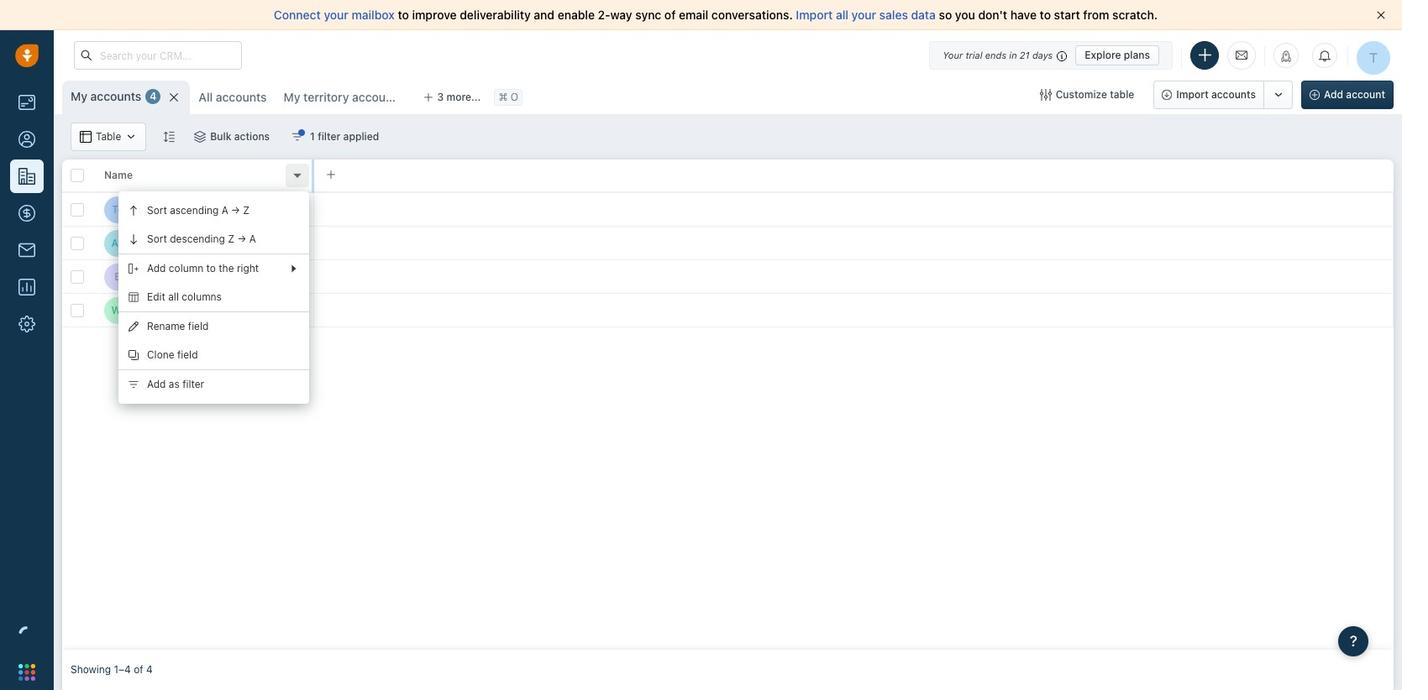 Task type: describe. For each thing, give the bounding box(es) containing it.
0 vertical spatial import
[[796, 8, 833, 22]]

Search your CRM... text field
[[74, 41, 242, 70]]

conversations.
[[712, 8, 793, 22]]

add for add as filter
[[147, 378, 166, 391]]

e corp (sample) link
[[138, 268, 227, 285]]

0 horizontal spatial z
[[228, 233, 235, 246]]

2 your from the left
[[852, 8, 876, 22]]

filter inside button
[[318, 130, 341, 143]]

clone field
[[147, 349, 198, 362]]

rename field menu item
[[118, 313, 309, 341]]

trial
[[966, 49, 983, 60]]

container_wx8msf4aqz5i3rn1 image for bulk actions button on the left of the page
[[194, 131, 206, 143]]

email image
[[1236, 48, 1248, 62]]

import accounts button
[[1154, 81, 1265, 109]]

name column header
[[96, 160, 314, 193]]

table
[[1110, 88, 1135, 101]]

customize table button
[[1029, 81, 1145, 109]]

4 cell from the top
[[314, 294, 1394, 327]]

3
[[437, 91, 444, 103]]

import all your sales data link
[[796, 8, 939, 22]]

widgetz.io (sample)
[[138, 303, 250, 317]]

my territory accounts
[[284, 90, 403, 104]]

e corp (sample)
[[138, 269, 227, 284]]

add account button
[[1301, 81, 1394, 109]]

edit all columns
[[147, 291, 222, 304]]

sort ascending a → z
[[147, 205, 250, 217]]

columns
[[182, 291, 222, 304]]

table button
[[71, 123, 146, 151]]

edit all columns menu item
[[118, 283, 309, 312]]

⌘
[[499, 91, 508, 104]]

column
[[169, 262, 203, 275]]

improve
[[412, 8, 457, 22]]

1 filter applied button
[[281, 123, 390, 151]]

1 horizontal spatial of
[[665, 8, 676, 22]]

(sample) inside 'link'
[[178, 269, 227, 284]]

field for rename field
[[188, 320, 209, 333]]

field for clone field
[[177, 349, 198, 362]]

import accounts
[[1177, 88, 1256, 101]]

⌘ o
[[499, 91, 518, 104]]

as
[[169, 378, 180, 391]]

customize table
[[1056, 88, 1135, 101]]

actions
[[234, 130, 270, 143]]

accounts for all
[[216, 90, 267, 104]]

container_wx8msf4aqz5i3rn1 image for 1 filter applied button
[[292, 131, 303, 143]]

your
[[943, 49, 963, 60]]

customize
[[1056, 88, 1107, 101]]

connect
[[274, 8, 321, 22]]

showing 1–4 of 4
[[71, 664, 153, 677]]

so
[[939, 8, 952, 22]]

press space to select this row. row containing techcave (sample)
[[62, 193, 314, 227]]

applied
[[343, 130, 379, 143]]

name row
[[62, 160, 314, 193]]

import accounts group
[[1154, 81, 1293, 109]]

ac
[[111, 237, 124, 249]]

my for my territory accounts
[[284, 90, 300, 104]]

add as filter
[[147, 378, 204, 391]]

filter inside menu item
[[182, 378, 204, 391]]

techcave (sample) link
[[138, 201, 242, 218]]

the
[[219, 262, 234, 275]]

accounts for import
[[1212, 88, 1256, 101]]

clone
[[147, 349, 174, 362]]

ascending
[[170, 205, 219, 217]]

2 cell from the top
[[314, 227, 1394, 260]]

you
[[955, 8, 975, 22]]

1 vertical spatial 4
[[146, 664, 153, 677]]

don't
[[978, 8, 1008, 22]]

add column to the right
[[147, 262, 259, 275]]

freshworks switcher image
[[18, 664, 35, 681]]

row group containing techcave (sample)
[[62, 193, 314, 328]]

your trial ends in 21 days
[[943, 49, 1053, 60]]

container_wx8msf4aqz5i3rn1 image for table
[[80, 131, 92, 143]]

rename
[[147, 320, 185, 333]]

2-
[[598, 8, 610, 22]]

a inside sort descending z → a menu item
[[249, 233, 256, 246]]

grid containing techcave (sample)
[[62, 158, 1394, 650]]

sort for sort descending z → a
[[147, 233, 167, 246]]

close image
[[1377, 11, 1385, 19]]

1–4
[[114, 664, 131, 677]]

territory
[[303, 90, 349, 104]]

sales
[[879, 8, 908, 22]]

press space to select this row. row containing widgetz.io (sample)
[[62, 294, 314, 328]]

→ for z
[[231, 205, 240, 217]]

descending
[[170, 233, 225, 246]]

2 row group from the left
[[314, 193, 1394, 328]]

press space to select this row. row containing acme inc (sample)
[[62, 227, 314, 260]]

te
[[112, 203, 123, 216]]

scratch.
[[1113, 8, 1158, 22]]

explore plans link
[[1076, 45, 1159, 65]]

and
[[534, 8, 555, 22]]

bulk actions
[[210, 130, 270, 143]]

showing
[[71, 664, 111, 677]]

a inside sort ascending a → z menu item
[[222, 205, 228, 217]]

my for my accounts 4
[[71, 89, 87, 103]]

sort descending z → a
[[147, 233, 256, 246]]

sort descending z → a menu item
[[118, 225, 309, 254]]

ends
[[985, 49, 1007, 60]]

sync
[[635, 8, 661, 22]]



Task type: vqa. For each thing, say whether or not it's contained in the screenshot.
"201-"
no



Task type: locate. For each thing, give the bounding box(es) containing it.
1 vertical spatial container_wx8msf4aqz5i3rn1 image
[[80, 131, 92, 143]]

techcave (sample)
[[138, 202, 242, 216]]

in
[[1009, 49, 1017, 60]]

way
[[610, 8, 632, 22]]

accounts down email icon
[[1212, 88, 1256, 101]]

all accounts
[[199, 90, 267, 104]]

explore
[[1085, 48, 1121, 61]]

all
[[199, 90, 213, 104]]

z
[[243, 205, 250, 217], [228, 233, 235, 246]]

3 more... button
[[414, 86, 490, 109]]

1 your from the left
[[324, 8, 349, 22]]

container_wx8msf4aqz5i3rn1 image inside 1 filter applied button
[[292, 131, 303, 143]]

0 vertical spatial sort
[[147, 205, 167, 217]]

4
[[150, 90, 157, 103], [146, 664, 153, 677]]

wi
[[111, 304, 124, 317]]

container_wx8msf4aqz5i3rn1 image left customize
[[1040, 89, 1052, 101]]

acme
[[138, 236, 169, 250]]

rename field
[[147, 320, 209, 333]]

0 vertical spatial 4
[[150, 90, 157, 103]]

days
[[1033, 49, 1053, 60]]

0 horizontal spatial container_wx8msf4aqz5i3rn1 image
[[80, 131, 92, 143]]

acme inc (sample)
[[138, 236, 241, 250]]

e up wi
[[115, 270, 121, 283]]

mailbox
[[352, 8, 395, 22]]

1 horizontal spatial container_wx8msf4aqz5i3rn1 image
[[194, 131, 206, 143]]

add inside menu item
[[147, 378, 166, 391]]

2 container_wx8msf4aqz5i3rn1 image from the left
[[194, 131, 206, 143]]

to left 'start'
[[1040, 8, 1051, 22]]

container_wx8msf4aqz5i3rn1 image inside customize table button
[[1040, 89, 1052, 101]]

add down acme
[[147, 262, 166, 275]]

email
[[679, 8, 709, 22]]

container_wx8msf4aqz5i3rn1 image inside table 'popup button'
[[125, 131, 137, 143]]

0 vertical spatial all
[[836, 8, 849, 22]]

z up the
[[228, 233, 235, 246]]

0 vertical spatial container_wx8msf4aqz5i3rn1 image
[[1040, 89, 1052, 101]]

plans
[[1124, 48, 1150, 61]]

right
[[237, 262, 259, 275]]

connect your mailbox to improve deliverability and enable 2-way sync of email conversations. import all your sales data so you don't have to start from scratch.
[[274, 8, 1158, 22]]

2 vertical spatial add
[[147, 378, 166, 391]]

add left 'account'
[[1324, 88, 1344, 101]]

e inside 'link'
[[138, 269, 145, 284]]

accounts for my
[[90, 89, 141, 103]]

e for e corp (sample)
[[138, 269, 145, 284]]

all
[[836, 8, 849, 22], [168, 291, 179, 304]]

→ inside sort descending z → a menu item
[[237, 233, 247, 246]]

of right sync
[[665, 8, 676, 22]]

container_wx8msf4aqz5i3rn1 image
[[125, 131, 137, 143], [194, 131, 206, 143], [292, 131, 303, 143]]

enable
[[558, 8, 595, 22]]

1 vertical spatial add
[[147, 262, 166, 275]]

3 press space to select this row. row from the top
[[62, 260, 314, 294]]

filter
[[318, 130, 341, 143], [182, 378, 204, 391]]

1 vertical spatial →
[[237, 233, 247, 246]]

accounts right the all
[[216, 90, 267, 104]]

0 horizontal spatial of
[[134, 664, 143, 677]]

corp
[[148, 269, 175, 284]]

all inside menu item
[[168, 291, 179, 304]]

1 vertical spatial of
[[134, 664, 143, 677]]

field down widgetz.io (sample) link
[[188, 320, 209, 333]]

0 vertical spatial add
[[1324, 88, 1344, 101]]

deliverability
[[460, 8, 531, 22]]

1 horizontal spatial filter
[[318, 130, 341, 143]]

1
[[310, 130, 315, 143]]

1 vertical spatial all
[[168, 291, 179, 304]]

0 horizontal spatial filter
[[182, 378, 204, 391]]

3 container_wx8msf4aqz5i3rn1 image from the left
[[292, 131, 303, 143]]

my accounts link
[[71, 88, 141, 105]]

→ up right
[[237, 233, 247, 246]]

grid
[[62, 158, 1394, 650]]

bulk actions button
[[183, 123, 281, 151]]

widgetz.io
[[138, 303, 198, 317]]

to left the
[[206, 262, 216, 275]]

explore plans
[[1085, 48, 1150, 61]]

1 horizontal spatial container_wx8msf4aqz5i3rn1 image
[[1040, 89, 1052, 101]]

bulk
[[210, 130, 231, 143]]

my up table 'popup button'
[[71, 89, 87, 103]]

1 filter applied
[[310, 130, 379, 143]]

add for add account
[[1324, 88, 1344, 101]]

container_wx8msf4aqz5i3rn1 image left 1
[[292, 131, 303, 143]]

acme inc (sample) link
[[138, 235, 241, 252]]

1 vertical spatial field
[[177, 349, 198, 362]]

techcave
[[138, 202, 190, 216]]

2 sort from the top
[[147, 233, 167, 246]]

1 container_wx8msf4aqz5i3rn1 image from the left
[[125, 131, 137, 143]]

→ for a
[[237, 233, 247, 246]]

0 horizontal spatial e
[[115, 270, 121, 283]]

1 horizontal spatial my
[[284, 90, 300, 104]]

0 vertical spatial of
[[665, 8, 676, 22]]

sort up acme
[[147, 205, 167, 217]]

accounts inside button
[[1212, 88, 1256, 101]]

account
[[1346, 88, 1385, 101]]

4 down 'search your crm...' text box
[[150, 90, 157, 103]]

add account
[[1324, 88, 1385, 101]]

menu containing sort ascending a → z
[[118, 192, 309, 404]]

2 press space to select this row. row from the top
[[62, 227, 314, 260]]

0 horizontal spatial my
[[71, 89, 87, 103]]

a
[[222, 205, 228, 217], [249, 233, 256, 246]]

your
[[324, 8, 349, 22], [852, 8, 876, 22]]

4 press space to select this row. row from the top
[[62, 294, 314, 328]]

field
[[188, 320, 209, 333], [177, 349, 198, 362]]

name
[[104, 169, 133, 182]]

add left as at bottom left
[[147, 378, 166, 391]]

container_wx8msf4aqz5i3rn1 image for customize table
[[1040, 89, 1052, 101]]

1 horizontal spatial all
[[836, 8, 849, 22]]

→
[[231, 205, 240, 217], [237, 233, 247, 246]]

container_wx8msf4aqz5i3rn1 image inside bulk actions button
[[194, 131, 206, 143]]

e left corp
[[138, 269, 145, 284]]

from
[[1083, 8, 1109, 22]]

accounts up table
[[90, 89, 141, 103]]

add as filter menu item
[[118, 371, 309, 399]]

more...
[[447, 91, 481, 103]]

1 horizontal spatial a
[[249, 233, 256, 246]]

filter right 1
[[318, 130, 341, 143]]

data
[[911, 8, 936, 22]]

1 horizontal spatial import
[[1177, 88, 1209, 101]]

2 horizontal spatial to
[[1040, 8, 1051, 22]]

e for e
[[115, 270, 121, 283]]

→ up sort descending z → a menu item
[[231, 205, 240, 217]]

cell
[[314, 193, 1394, 226], [314, 227, 1394, 260], [314, 260, 1394, 293], [314, 294, 1394, 327]]

container_wx8msf4aqz5i3rn1 image inside table 'popup button'
[[80, 131, 92, 143]]

add
[[1324, 88, 1344, 101], [147, 262, 166, 275], [147, 378, 166, 391]]

my left territory
[[284, 90, 300, 104]]

add inside button
[[1324, 88, 1344, 101]]

have
[[1011, 8, 1037, 22]]

my accounts 4
[[71, 89, 157, 103]]

1 vertical spatial z
[[228, 233, 235, 246]]

table
[[96, 131, 121, 143]]

1 vertical spatial sort
[[147, 233, 167, 246]]

sort
[[147, 205, 167, 217], [147, 233, 167, 246]]

1 sort from the top
[[147, 205, 167, 217]]

press space to select this row. row
[[62, 193, 314, 227], [62, 227, 314, 260], [62, 260, 314, 294], [62, 294, 314, 328]]

1 horizontal spatial your
[[852, 8, 876, 22]]

field right clone
[[177, 349, 198, 362]]

container_wx8msf4aqz5i3rn1 image right table
[[125, 131, 137, 143]]

1 vertical spatial a
[[249, 233, 256, 246]]

add for add column to the right
[[147, 262, 166, 275]]

menu
[[118, 192, 309, 404]]

clone field menu item
[[118, 341, 309, 370]]

(sample)
[[193, 202, 242, 216], [192, 236, 241, 250], [178, 269, 227, 284], [201, 303, 250, 317]]

1 horizontal spatial to
[[398, 8, 409, 22]]

sort for sort ascending a → z
[[147, 205, 167, 217]]

all left sales
[[836, 8, 849, 22]]

accounts up "applied"
[[352, 90, 403, 104]]

sort ascending a → z menu item
[[118, 197, 309, 225]]

to inside menu
[[206, 262, 216, 275]]

all accounts button
[[190, 81, 275, 114], [199, 90, 267, 104]]

0 vertical spatial a
[[222, 205, 228, 217]]

1 horizontal spatial e
[[138, 269, 145, 284]]

sort left inc
[[147, 233, 167, 246]]

4 inside my accounts 4
[[150, 90, 157, 103]]

start
[[1054, 8, 1080, 22]]

4 right 1–4 on the left of page
[[146, 664, 153, 677]]

3 more...
[[437, 91, 481, 103]]

connect your mailbox link
[[274, 8, 398, 22]]

1 press space to select this row. row from the top
[[62, 193, 314, 227]]

o
[[511, 91, 518, 104]]

to right mailbox
[[398, 8, 409, 22]]

1 horizontal spatial z
[[243, 205, 250, 217]]

style_myh0__igzzd8unmi image
[[163, 131, 175, 142]]

1 vertical spatial import
[[1177, 88, 1209, 101]]

import inside button
[[1177, 88, 1209, 101]]

of
[[665, 8, 676, 22], [134, 664, 143, 677]]

1 cell from the top
[[314, 193, 1394, 226]]

z up sort descending z → a menu item
[[243, 205, 250, 217]]

inc
[[172, 236, 189, 250]]

all right edit
[[168, 291, 179, 304]]

0 vertical spatial z
[[243, 205, 250, 217]]

accounts
[[1212, 88, 1256, 101], [90, 89, 141, 103], [216, 90, 267, 104], [352, 90, 403, 104]]

0 vertical spatial field
[[188, 320, 209, 333]]

1 vertical spatial filter
[[182, 378, 204, 391]]

filter right as at bottom left
[[182, 378, 204, 391]]

0 horizontal spatial to
[[206, 262, 216, 275]]

→ inside sort ascending a → z menu item
[[231, 205, 240, 217]]

3 cell from the top
[[314, 260, 1394, 293]]

container_wx8msf4aqz5i3rn1 image
[[1040, 89, 1052, 101], [80, 131, 92, 143]]

edit
[[147, 291, 165, 304]]

container_wx8msf4aqz5i3rn1 image left bulk
[[194, 131, 206, 143]]

1 row group from the left
[[62, 193, 314, 328]]

my territory accounts button
[[275, 81, 410, 114], [284, 90, 403, 104]]

row group
[[62, 193, 314, 328], [314, 193, 1394, 328]]

0 horizontal spatial your
[[324, 8, 349, 22]]

a up right
[[249, 233, 256, 246]]

your left mailbox
[[324, 8, 349, 22]]

0 vertical spatial filter
[[318, 130, 341, 143]]

widgetz.io (sample) link
[[138, 302, 250, 319]]

0 vertical spatial →
[[231, 205, 240, 217]]

your left sales
[[852, 8, 876, 22]]

0 horizontal spatial container_wx8msf4aqz5i3rn1 image
[[125, 131, 137, 143]]

21
[[1020, 49, 1030, 60]]

press space to select this row. row containing e corp (sample)
[[62, 260, 314, 294]]

0 horizontal spatial import
[[796, 8, 833, 22]]

0 horizontal spatial all
[[168, 291, 179, 304]]

0 horizontal spatial a
[[222, 205, 228, 217]]

e
[[138, 269, 145, 284], [115, 270, 121, 283]]

2 horizontal spatial container_wx8msf4aqz5i3rn1 image
[[292, 131, 303, 143]]

a right ascending
[[222, 205, 228, 217]]

of right 1–4 on the left of page
[[134, 664, 143, 677]]

container_wx8msf4aqz5i3rn1 image left table
[[80, 131, 92, 143]]



